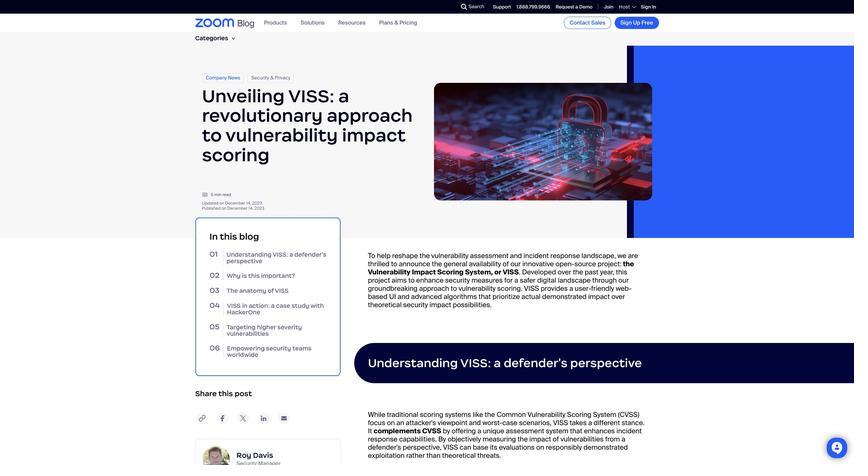 Task type: describe. For each thing, give the bounding box(es) containing it.
provides
[[541, 284, 568, 293]]

are
[[628, 251, 638, 260]]

solutions button
[[301, 19, 325, 26]]

case inside "viss in action: a case study with hackerone"
[[276, 302, 290, 310]]

hackerone
[[227, 309, 260, 316]]

05
[[210, 322, 219, 331]]

common
[[497, 410, 526, 419]]

capabilities.
[[399, 435, 437, 444]]

vulnerabilities inside targeting higher severity vulnerabilities
[[227, 330, 269, 337]]

a inside while traditional scoring systems like the common vulnerability scoring system (cvss) focus on an attacker's viewpoint and worst-case scenarios, viss takes a different stance. it
[[588, 418, 592, 427]]

while traditional scoring systems like the common vulnerability scoring system (cvss) focus on an attacker's viewpoint and worst-case scenarios, viss takes a different stance. it
[[368, 410, 645, 435]]

on down 5 min read
[[219, 201, 224, 206]]

the inside while traditional scoring systems like the common vulnerability scoring system (cvss) focus on an attacker's viewpoint and worst-case scenarios, viss takes a different stance. it
[[485, 410, 495, 419]]

updated
[[202, 201, 218, 206]]

it
[[368, 427, 372, 435]]

request
[[556, 4, 574, 10]]

published
[[202, 205, 221, 211]]

groundbreaking
[[368, 284, 418, 293]]

scenarios,
[[519, 418, 552, 427]]

. developed over the past year, this project aims to enhance security measures for a safer digital landscape through our groundbreaking approach to vulnerability scoring. viss provides a user-friendly web- based ui and advanced algorithms that prioritize actual demonstrated impact over theoretical security impact possibilities.
[[368, 268, 632, 309]]

demo
[[579, 4, 593, 10]]

04
[[210, 301, 220, 310]]

news
[[228, 75, 240, 81]]

defender's for 01
[[294, 251, 326, 258]]

this left 'blog'
[[220, 231, 237, 242]]

& for security
[[270, 75, 274, 81]]

system
[[546, 427, 568, 435]]

that inside 'by offering a unique assessment system that enhances incident response capabilities. by objectively measuring the impact of vulnerabilities from a defender's perspective, viss can base its evaluations on responsibly demonstrated exploitation rather than theoretical threats.'
[[570, 427, 582, 435]]

share
[[195, 389, 217, 398]]

revolutionary
[[202, 104, 323, 127]]

0 horizontal spatial over
[[558, 268, 571, 277]]

general
[[444, 259, 467, 268]]

stance.
[[622, 418, 645, 427]]

like
[[473, 410, 483, 419]]

viss inside while traditional scoring systems like the common vulnerability scoring system (cvss) focus on an attacker's viewpoint and worst-case scenarios, viss takes a different stance. it
[[553, 418, 568, 427]]

plans & pricing link
[[379, 19, 417, 26]]

viss: for to help reshape the vulnerability assessment and incident response landscape, we are thrilled to announce the general availability of our innovative open-source project:
[[460, 356, 491, 371]]

03
[[210, 286, 219, 295]]

up
[[633, 19, 640, 26]]

this right is
[[248, 272, 260, 280]]

approach inside . developed over the past year, this project aims to enhance security measures for a safer digital landscape through our groundbreaking approach to vulnerability scoring. viss provides a user-friendly web- based ui and advanced algorithms that prioritize actual demonstrated impact over theoretical security impact possibilities.
[[419, 284, 449, 293]]

on inside 'by offering a unique assessment system that enhances incident response capabilities. by objectively measuring the impact of vulnerabilities from a defender's perspective, viss can base its evaluations on responsibly demonstrated exploitation rather than theoretical threats.'
[[536, 443, 544, 452]]

understanding for to help reshape the vulnerability assessment and incident response landscape, we are thrilled to announce the general availability of our innovative open-source project:
[[368, 356, 458, 371]]

and inside to help reshape the vulnerability assessment and incident response landscape, we are thrilled to announce the general availability of our innovative open-source project:
[[510, 251, 522, 260]]

viss inside "viss in action: a case study with hackerone"
[[227, 302, 241, 310]]

theoretical inside 'by offering a unique assessment system that enhances incident response capabilities. by objectively measuring the impact of vulnerabilities from a defender's perspective, viss can base its evaluations on responsibly demonstrated exploitation rather than theoretical threats.'
[[442, 451, 476, 460]]

5
[[211, 192, 213, 197]]

twitter image
[[236, 412, 250, 425]]

vulnerability inside while traditional scoring systems like the common vulnerability scoring system (cvss) focus on an attacker's viewpoint and worst-case scenarios, viss takes a different stance. it
[[528, 410, 566, 419]]

5 min read
[[211, 192, 231, 197]]

sales
[[591, 19, 605, 26]]

scoring inside while traditional scoring systems like the common vulnerability scoring system (cvss) focus on an attacker's viewpoint and worst-case scenarios, viss takes a different stance. it
[[567, 410, 591, 419]]

is
[[242, 272, 247, 280]]

company news
[[206, 75, 240, 81]]

image placeholder image
[[434, 83, 652, 201]]

severity
[[277, 323, 302, 331]]

understanding viss: a defender's perspective for 01
[[227, 251, 326, 265]]

study
[[292, 302, 309, 310]]

free
[[642, 19, 653, 26]]

a inside "viss in action: a case study with hackerone"
[[271, 302, 275, 310]]

understanding viss: a defender's perspective for to help reshape the vulnerability assessment and incident response landscape, we are thrilled to announce the general availability of our innovative open-source project:
[[368, 356, 642, 371]]

(cvss)
[[618, 410, 639, 419]]

vulnerabilities inside 'by offering a unique assessment system that enhances incident response capabilities. by objectively measuring the impact of vulnerabilities from a defender's perspective, viss can base its evaluations on responsibly demonstrated exploitation rather than theoretical threats.'
[[561, 435, 604, 444]]

social sharing element
[[195, 376, 341, 432]]

empowering
[[227, 345, 265, 352]]

digital
[[537, 276, 556, 285]]

roy davis
[[236, 451, 273, 460]]

for
[[504, 276, 513, 285]]

pricing
[[400, 19, 417, 26]]

zoom logo image
[[195, 18, 234, 27]]

responsibly
[[546, 443, 582, 452]]

0 horizontal spatial of
[[268, 287, 274, 295]]

understanding for 01
[[227, 251, 272, 258]]

the inside . developed over the past year, this project aims to enhance security measures for a safer digital landscape through our groundbreaking approach to vulnerability scoring. viss provides a user-friendly web- based ui and advanced algorithms that prioritize actual demonstrated impact over theoretical security impact possibilities.
[[573, 268, 583, 277]]

viss: for 01
[[273, 251, 288, 258]]

based
[[368, 292, 388, 301]]

a inside unveiling viss: a revolutionary approach to vulnerability impact scoring
[[338, 85, 349, 107]]

contact sales link
[[564, 17, 611, 29]]

measuring
[[483, 435, 516, 444]]

vulnerability inside . developed over the past year, this project aims to enhance security measures for a safer digital landscape through our groundbreaking approach to vulnerability scoring. viss provides a user-friendly web- based ui and advanced algorithms that prioritize actual demonstrated impact over theoretical security impact possibilities.
[[459, 284, 496, 293]]

sign up free link
[[615, 17, 659, 29]]

in inside main content
[[210, 231, 218, 242]]

our for this
[[618, 276, 629, 285]]

worldwide
[[227, 351, 258, 359]]

plans & pricing
[[379, 19, 417, 26]]

our for and
[[510, 259, 521, 268]]

advanced
[[411, 292, 442, 301]]

sign for sign in
[[641, 4, 651, 10]]

to
[[368, 251, 375, 260]]

host
[[619, 4, 630, 10]]

viss inside 'by offering a unique assessment system that enhances incident response capabilities. by objectively measuring the impact of vulnerabilities from a defender's perspective, viss can base its evaluations on responsibly demonstrated exploitation rather than theoretical threats.'
[[443, 443, 458, 452]]

anatomy
[[239, 287, 266, 295]]

to inside unveiling viss: a revolutionary approach to vulnerability impact scoring
[[202, 124, 222, 146]]

1 horizontal spatial security
[[403, 300, 428, 309]]

email image
[[277, 412, 291, 425]]

request a demo link
[[556, 4, 593, 10]]

complements cvss
[[374, 427, 441, 435]]

scoring inside while traditional scoring systems like the common vulnerability scoring system (cvss) focus on an attacker's viewpoint and worst-case scenarios, viss takes a different stance. it
[[420, 410, 443, 419]]

perspective for to help reshape the vulnerability assessment and incident response landscape, we are thrilled to announce the general availability of our innovative open-source project:
[[570, 356, 642, 371]]

0 vertical spatial in
[[652, 4, 656, 10]]

this inside the social sharing element
[[218, 389, 233, 398]]

measures
[[472, 276, 503, 285]]

help
[[377, 251, 391, 260]]

defender's inside 'by offering a unique assessment system that enhances incident response capabilities. by objectively measuring the impact of vulnerabilities from a defender's perspective, viss can base its evaluations on responsibly demonstrated exploitation rather than theoretical threats.'
[[368, 443, 401, 452]]

search
[[469, 3, 484, 10]]

developed
[[522, 268, 556, 277]]

perspective,
[[403, 443, 441, 452]]

by offering a unique assessment system that enhances incident response capabilities. by objectively measuring the impact of vulnerabilities from a defender's perspective, viss can base its evaluations on responsibly demonstrated exploitation rather than theoretical threats.
[[368, 427, 642, 460]]

system
[[593, 410, 616, 419]]

different
[[594, 418, 620, 427]]

safer
[[520, 276, 536, 285]]

security
[[251, 75, 269, 81]]

unveiling viss: a revolutionary approach to vulnerability impact scoring main content
[[0, 46, 854, 465]]

innovative
[[522, 259, 554, 268]]

incident inside 'by offering a unique assessment system that enhances incident response capabilities. by objectively measuring the impact of vulnerabilities from a defender's perspective, viss can base its evaluations on responsibly demonstrated exploitation rather than theoretical threats.'
[[617, 427, 642, 435]]

updated on december 14, 2023 published on december 14, 2023
[[202, 201, 264, 211]]

linkedin image
[[257, 412, 270, 425]]

06
[[210, 343, 220, 353]]

while
[[368, 410, 385, 419]]

with
[[310, 302, 324, 310]]

ui
[[389, 292, 396, 301]]

takes
[[570, 418, 587, 427]]

scoring inside the vulnerability impact scoring system, or viss
[[437, 268, 464, 277]]

possibilities.
[[453, 300, 492, 309]]

by
[[443, 427, 450, 435]]

base
[[473, 443, 488, 452]]

unveiling
[[202, 85, 285, 107]]



Task type: vqa. For each thing, say whether or not it's contained in the screenshot.
landscape
yes



Task type: locate. For each thing, give the bounding box(es) containing it.
2 vertical spatial and
[[469, 418, 481, 427]]

scoring up "algorithms"
[[437, 268, 464, 277]]

1 vertical spatial over
[[612, 292, 625, 301]]

1 horizontal spatial vulnerability
[[528, 410, 566, 419]]

0 horizontal spatial vulnerability
[[368, 268, 410, 277]]

join link
[[604, 4, 614, 10]]

the inside 'by offering a unique assessment system that enhances incident response capabilities. by objectively measuring the impact of vulnerabilities from a defender's perspective, viss can base its evaluations on responsibly demonstrated exploitation rather than theoretical threats.'
[[518, 435, 528, 444]]

1 horizontal spatial our
[[618, 276, 629, 285]]

0 horizontal spatial case
[[276, 302, 290, 310]]

or
[[494, 268, 501, 277]]

viss left can
[[443, 443, 458, 452]]

viss
[[503, 268, 519, 277], [524, 284, 539, 293], [275, 287, 289, 295], [227, 302, 241, 310], [553, 418, 568, 427], [443, 443, 458, 452]]

scoring.
[[497, 284, 522, 293]]

0 horizontal spatial theoretical
[[368, 300, 402, 309]]

that right system
[[570, 427, 582, 435]]

1 horizontal spatial response
[[550, 251, 580, 260]]

defender's for to help reshape the vulnerability assessment and incident response landscape, we are thrilled to announce the general availability of our innovative open-source project:
[[504, 356, 568, 371]]

1 vertical spatial incident
[[617, 427, 642, 435]]

1 horizontal spatial viss:
[[288, 85, 334, 107]]

0 horizontal spatial scoring
[[202, 144, 270, 166]]

2 horizontal spatial defender's
[[504, 356, 568, 371]]

theoretical inside . developed over the past year, this project aims to enhance security measures for a safer digital landscape through our groundbreaking approach to vulnerability scoring. viss provides a user-friendly web- based ui and advanced algorithms that prioritize actual demonstrated impact over theoretical security impact possibilities.
[[368, 300, 402, 309]]

we
[[618, 251, 626, 260]]

in
[[652, 4, 656, 10], [210, 231, 218, 242]]

security right "ui" at the left
[[403, 300, 428, 309]]

of inside to help reshape the vulnerability assessment and incident response landscape, we are thrilled to announce the general availability of our innovative open-source project:
[[503, 259, 509, 268]]

and up the .
[[510, 251, 522, 260]]

over up "provides"
[[558, 268, 571, 277]]

user-
[[575, 284, 591, 293]]

contact sales
[[570, 19, 605, 26]]

offering
[[452, 427, 476, 435]]

the right like
[[485, 410, 495, 419]]

0 vertical spatial assessment
[[470, 251, 509, 260]]

why is this important?
[[227, 272, 295, 280]]

year,
[[600, 268, 614, 277]]

sign in
[[641, 4, 656, 10]]

1 vertical spatial security
[[403, 300, 428, 309]]

min
[[214, 192, 221, 197]]

0 vertical spatial that
[[479, 292, 491, 301]]

0 vertical spatial defender's
[[294, 251, 326, 258]]

demonstrated down landscape
[[542, 292, 587, 301]]

impact inside 'by offering a unique assessment system that enhances incident response capabilities. by objectively measuring the impact of vulnerabilities from a defender's perspective, viss can base its evaluations on responsibly demonstrated exploitation rather than theoretical threats.'
[[529, 435, 551, 444]]

theoretical down groundbreaking
[[368, 300, 402, 309]]

2 horizontal spatial and
[[510, 251, 522, 260]]

enhances
[[584, 427, 615, 435]]

incident inside to help reshape the vulnerability assessment and incident response landscape, we are thrilled to announce the general availability of our innovative open-source project:
[[524, 251, 549, 260]]

scoring
[[202, 144, 270, 166], [420, 410, 443, 419]]

2 vertical spatial security
[[266, 345, 291, 352]]

the up 'enhance'
[[432, 259, 442, 268]]

assessment up evaluations
[[506, 427, 544, 435]]

viss right or
[[503, 268, 519, 277]]

1 vertical spatial perspective
[[570, 356, 642, 371]]

and right "ui" at the left
[[398, 292, 410, 301]]

0 vertical spatial sign
[[641, 4, 651, 10]]

cvss
[[422, 427, 441, 435]]

1 vertical spatial and
[[398, 292, 410, 301]]

0 horizontal spatial viss:
[[273, 251, 288, 258]]

0 horizontal spatial understanding viss: a defender's perspective
[[227, 251, 326, 265]]

assessment up or
[[470, 251, 509, 260]]

2023
[[252, 201, 262, 206], [254, 205, 264, 211]]

0 horizontal spatial defender's
[[294, 251, 326, 258]]

& inside the unveiling viss: a revolutionary approach to vulnerability impact scoring main content
[[270, 75, 274, 81]]

& right plans on the top
[[394, 19, 398, 26]]

0 horizontal spatial approach
[[327, 104, 413, 127]]

viewpoint
[[438, 418, 467, 427]]

1 horizontal spatial vulnerabilities
[[561, 435, 604, 444]]

and inside . developed over the past year, this project aims to enhance security measures for a safer digital landscape through our groundbreaking approach to vulnerability scoring. viss provides a user-friendly web- based ui and advanced algorithms that prioritize actual demonstrated impact over theoretical security impact possibilities.
[[398, 292, 410, 301]]

on inside while traditional scoring systems like the common vulnerability scoring system (cvss) focus on an attacker's viewpoint and worst-case scenarios, viss takes a different stance. it
[[387, 418, 395, 427]]

1 vertical spatial in
[[210, 231, 218, 242]]

of inside 'by offering a unique assessment system that enhances incident response capabilities. by objectively measuring the impact of vulnerabilities from a defender's perspective, viss can base its evaluations on responsibly demonstrated exploitation rather than theoretical threats.'
[[553, 435, 559, 444]]

vulnerability inside to help reshape the vulnerability assessment and incident response landscape, we are thrilled to announce the general availability of our innovative open-source project:
[[431, 251, 469, 260]]

viss down developed
[[524, 284, 539, 293]]

1 horizontal spatial theoretical
[[442, 451, 476, 460]]

over down through
[[612, 292, 625, 301]]

demonstrated inside 'by offering a unique assessment system that enhances incident response capabilities. by objectively measuring the impact of vulnerabilities from a defender's perspective, viss can base its evaluations on responsibly demonstrated exploitation rather than theoretical threats.'
[[584, 443, 628, 452]]

0 vertical spatial vulnerabilities
[[227, 330, 269, 337]]

why
[[227, 272, 241, 280]]

vulnerability inside the vulnerability impact scoring system, or viss
[[368, 268, 410, 277]]

on right evaluations
[[536, 443, 544, 452]]

viss left takes
[[553, 418, 568, 427]]

2 vertical spatial viss:
[[460, 356, 491, 371]]

friendly
[[591, 284, 614, 293]]

approach
[[327, 104, 413, 127], [419, 284, 449, 293]]

understanding
[[227, 251, 272, 258], [368, 356, 458, 371]]

perspective inside understanding viss: a defender's perspective
[[227, 257, 262, 265]]

resources
[[338, 19, 366, 26]]

through
[[592, 276, 617, 285]]

viss in action: a case study with hackerone
[[227, 302, 324, 316]]

the down the scenarios,
[[518, 435, 528, 444]]

scoring inside unveiling viss: a revolutionary approach to vulnerability impact scoring
[[202, 144, 270, 166]]

1 vertical spatial vulnerabilities
[[561, 435, 604, 444]]

1 vertical spatial assessment
[[506, 427, 544, 435]]

vulnerabilities
[[227, 330, 269, 337], [561, 435, 604, 444]]

sign left up
[[620, 19, 632, 26]]

0 vertical spatial and
[[510, 251, 522, 260]]

defender's inside understanding viss: a defender's perspective
[[294, 251, 326, 258]]

1 horizontal spatial scoring
[[420, 410, 443, 419]]

viss inside the vulnerability impact scoring system, or viss
[[503, 268, 519, 277]]

the
[[227, 287, 238, 295]]

1 horizontal spatial over
[[612, 292, 625, 301]]

assessment inside 'by offering a unique assessment system that enhances incident response capabilities. by objectively measuring the impact of vulnerabilities from a defender's perspective, viss can base its evaluations on responsibly demonstrated exploitation rather than theoretical threats.'
[[506, 427, 544, 435]]

0 vertical spatial scoring
[[437, 268, 464, 277]]

source
[[575, 259, 596, 268]]

case up measuring
[[502, 418, 518, 427]]

response up landscape
[[550, 251, 580, 260]]

unveiling viss: a revolutionary approach to vulnerability impact scoring
[[202, 85, 413, 166]]

0 vertical spatial &
[[394, 19, 398, 26]]

0 vertical spatial case
[[276, 302, 290, 310]]

0 horizontal spatial understanding
[[227, 251, 272, 258]]

our inside to help reshape the vulnerability assessment and incident response landscape, we are thrilled to announce the general availability of our innovative open-source project:
[[510, 259, 521, 268]]

0 horizontal spatial sign
[[620, 19, 632, 26]]

actual
[[522, 292, 541, 301]]

and inside while traditional scoring systems like the common vulnerability scoring system (cvss) focus on an attacker's viewpoint and worst-case scenarios, viss takes a different stance. it
[[469, 418, 481, 427]]

reshape
[[392, 251, 418, 260]]

0 horizontal spatial in
[[210, 231, 218, 242]]

exploitation
[[368, 451, 405, 460]]

our inside . developed over the past year, this project aims to enhance security measures for a safer digital landscape through our groundbreaking approach to vulnerability scoring. viss provides a user-friendly web- based ui and advanced algorithms that prioritize actual demonstrated impact over theoretical security impact possibilities.
[[618, 276, 629, 285]]

copy link image
[[195, 412, 209, 425]]

targeting
[[227, 323, 256, 331]]

2 vertical spatial vulnerability
[[459, 284, 496, 293]]

roy headshot image
[[202, 446, 230, 465]]

1 vertical spatial theoretical
[[442, 451, 476, 460]]

teams
[[292, 345, 312, 352]]

on left an
[[387, 418, 395, 427]]

and
[[510, 251, 522, 260], [398, 292, 410, 301], [469, 418, 481, 427]]

support link
[[493, 4, 511, 10]]

logo blog.svg image
[[237, 18, 254, 29]]

sign for sign up free
[[620, 19, 632, 26]]

1 vertical spatial viss:
[[273, 251, 288, 258]]

sign up free
[[641, 4, 651, 10]]

post
[[235, 389, 252, 398]]

0 horizontal spatial security
[[266, 345, 291, 352]]

&
[[394, 19, 398, 26], [270, 75, 274, 81]]

0 vertical spatial vulnerability
[[368, 268, 410, 277]]

& left privacy
[[270, 75, 274, 81]]

2 horizontal spatial viss:
[[460, 356, 491, 371]]

0 horizontal spatial that
[[479, 292, 491, 301]]

facebook image
[[216, 412, 229, 425]]

1 horizontal spatial that
[[570, 427, 582, 435]]

1 vertical spatial response
[[368, 435, 398, 444]]

its
[[490, 443, 497, 452]]

1 vertical spatial sign
[[620, 19, 632, 26]]

incident down (cvss)
[[617, 427, 642, 435]]

0 horizontal spatial perspective
[[227, 257, 262, 265]]

thrilled
[[368, 259, 390, 268]]

case left study
[[276, 302, 290, 310]]

security & privacy
[[251, 75, 290, 81]]

than
[[427, 451, 441, 460]]

the up impact
[[420, 251, 430, 260]]

host button
[[619, 4, 636, 10]]

assessment inside to help reshape the vulnerability assessment and incident response landscape, we are thrilled to announce the general availability of our innovative open-source project:
[[470, 251, 509, 260]]

0 vertical spatial vulnerability
[[226, 124, 338, 146]]

that down measures
[[479, 292, 491, 301]]

company
[[206, 75, 227, 81]]

focus
[[368, 418, 385, 427]]

0 vertical spatial of
[[503, 259, 509, 268]]

that inside . developed over the past year, this project aims to enhance security measures for a safer digital landscape through our groundbreaking approach to vulnerability scoring. viss provides a user-friendly web- based ui and advanced algorithms that prioritize actual demonstrated impact over theoretical security impact possibilities.
[[479, 292, 491, 301]]

in up free
[[652, 4, 656, 10]]

vulnerability up system
[[528, 410, 566, 419]]

2 horizontal spatial security
[[445, 276, 470, 285]]

perspective
[[227, 257, 262, 265], [570, 356, 642, 371]]

0 vertical spatial understanding viss: a defender's perspective
[[227, 251, 326, 265]]

perspective for 01
[[227, 257, 262, 265]]

response
[[550, 251, 580, 260], [368, 435, 398, 444]]

1 vertical spatial scoring
[[567, 410, 591, 419]]

1 horizontal spatial approach
[[419, 284, 449, 293]]

0 horizontal spatial scoring
[[437, 268, 464, 277]]

our right year,
[[618, 276, 629, 285]]

1 horizontal spatial of
[[503, 259, 509, 268]]

our
[[510, 259, 521, 268], [618, 276, 629, 285]]

viss: inside unveiling viss: a revolutionary approach to vulnerability impact scoring
[[288, 85, 334, 107]]

security inside empowering security teams worldwide
[[266, 345, 291, 352]]

and left worst- at the bottom right
[[469, 418, 481, 427]]

1 vertical spatial our
[[618, 276, 629, 285]]

1 horizontal spatial incident
[[617, 427, 642, 435]]

0 vertical spatial understanding
[[227, 251, 272, 258]]

action:
[[249, 302, 270, 310]]

0 vertical spatial response
[[550, 251, 580, 260]]

the left past at the bottom of the page
[[573, 268, 583, 277]]

the inside the vulnerability impact scoring system, or viss
[[623, 259, 634, 268]]

1 horizontal spatial perspective
[[570, 356, 642, 371]]

response up exploitation
[[368, 435, 398, 444]]

search image
[[461, 4, 467, 10]]

demonstrated down enhances
[[584, 443, 628, 452]]

2 vertical spatial defender's
[[368, 443, 401, 452]]

0 vertical spatial viss:
[[288, 85, 334, 107]]

case inside while traditional scoring systems like the common vulnerability scoring system (cvss) focus on an attacker's viewpoint and worst-case scenarios, viss takes a different stance. it
[[502, 418, 518, 427]]

security
[[445, 276, 470, 285], [403, 300, 428, 309], [266, 345, 291, 352]]

1 horizontal spatial in
[[652, 4, 656, 10]]

1 horizontal spatial understanding viss: a defender's perspective
[[368, 356, 642, 371]]

1 horizontal spatial scoring
[[567, 410, 591, 419]]

demonstrated inside . developed over the past year, this project aims to enhance security measures for a safer digital landscape through our groundbreaking approach to vulnerability scoring. viss provides a user-friendly web- based ui and advanced algorithms that prioritize actual demonstrated impact over theoretical security impact possibilities.
[[542, 292, 587, 301]]

this right year,
[[616, 268, 627, 277]]

roy
[[236, 451, 251, 460]]

past
[[585, 268, 599, 277]]

1 horizontal spatial &
[[394, 19, 398, 26]]

contact
[[570, 19, 590, 26]]

1 vertical spatial vulnerability
[[431, 251, 469, 260]]

security down general
[[445, 276, 470, 285]]

0 vertical spatial demonstrated
[[542, 292, 587, 301]]

this left "post"
[[218, 389, 233, 398]]

security down targeting higher severity vulnerabilities
[[266, 345, 291, 352]]

vulnerability up groundbreaking
[[368, 268, 410, 277]]

viss inside . developed over the past year, this project aims to enhance security measures for a safer digital landscape through our groundbreaking approach to vulnerability scoring. viss provides a user-friendly web- based ui and advanced algorithms that prioritize actual demonstrated impact over theoretical security impact possibilities.
[[524, 284, 539, 293]]

read
[[222, 192, 231, 197]]

vulnerabilities up empowering
[[227, 330, 269, 337]]

2 vertical spatial of
[[553, 435, 559, 444]]

vulnerabilities down takes
[[561, 435, 604, 444]]

viss left in
[[227, 302, 241, 310]]

1 vertical spatial understanding
[[368, 356, 458, 371]]

1 vertical spatial scoring
[[420, 410, 443, 419]]

0 horizontal spatial &
[[270, 75, 274, 81]]

open-
[[556, 259, 575, 268]]

complements
[[374, 427, 421, 435]]

1 horizontal spatial and
[[469, 418, 481, 427]]

02
[[210, 271, 220, 280]]

this inside . developed over the past year, this project aims to enhance security measures for a safer digital landscape through our groundbreaking approach to vulnerability scoring. viss provides a user-friendly web- based ui and advanced algorithms that prioritize actual demonstrated impact over theoretical security impact possibilities.
[[616, 268, 627, 277]]

0 horizontal spatial vulnerabilities
[[227, 330, 269, 337]]

plans
[[379, 19, 393, 26]]

availability
[[469, 259, 501, 268]]

categories button
[[195, 31, 235, 46]]

0 vertical spatial scoring
[[202, 144, 270, 166]]

unique
[[483, 427, 504, 435]]

0 vertical spatial our
[[510, 259, 521, 268]]

on right published
[[222, 205, 226, 211]]

objectively
[[448, 435, 481, 444]]

targeting higher severity vulnerabilities
[[227, 323, 302, 337]]

enhance
[[416, 276, 444, 285]]

None search field
[[436, 1, 463, 12]]

privacy
[[275, 75, 290, 81]]

our up 'for'
[[510, 259, 521, 268]]

0 horizontal spatial incident
[[524, 251, 549, 260]]

response inside 'by offering a unique assessment system that enhances incident response capabilities. by objectively measuring the impact of vulnerabilities from a defender's perspective, viss can base its evaluations on responsibly demonstrated exploitation rather than theoretical threats.'
[[368, 435, 398, 444]]

aims
[[392, 276, 407, 285]]

impact
[[342, 124, 406, 146], [588, 292, 610, 301], [430, 300, 451, 309], [529, 435, 551, 444]]

to inside to help reshape the vulnerability assessment and incident response landscape, we are thrilled to announce the general availability of our innovative open-source project:
[[391, 259, 397, 268]]

in this blog
[[210, 231, 259, 242]]

1 horizontal spatial understanding
[[368, 356, 458, 371]]

1 vertical spatial demonstrated
[[584, 443, 628, 452]]

1 vertical spatial approach
[[419, 284, 449, 293]]

0 vertical spatial incident
[[524, 251, 549, 260]]

december
[[225, 201, 245, 206], [227, 205, 247, 211]]

vulnerability inside unveiling viss: a revolutionary approach to vulnerability impact scoring
[[226, 124, 338, 146]]

theoretical down objectively
[[442, 451, 476, 460]]

request a demo
[[556, 4, 593, 10]]

higher
[[257, 323, 276, 331]]

in
[[242, 302, 247, 310]]

1 vertical spatial vulnerability
[[528, 410, 566, 419]]

can
[[460, 443, 471, 452]]

resources button
[[338, 19, 366, 26]]

& for plans
[[394, 19, 398, 26]]

the right the project:
[[623, 259, 634, 268]]

rather
[[406, 451, 425, 460]]

prioritize
[[493, 292, 520, 301]]

1 horizontal spatial sign
[[641, 4, 651, 10]]

response inside to help reshape the vulnerability assessment and incident response landscape, we are thrilled to announce the general availability of our innovative open-source project:
[[550, 251, 580, 260]]

in up 01
[[210, 231, 218, 242]]

1 vertical spatial &
[[270, 75, 274, 81]]

1.888.799.9666
[[517, 4, 550, 10]]

search image
[[461, 4, 467, 10]]

scoring left system
[[567, 410, 591, 419]]

support
[[493, 4, 511, 10]]

empowering security teams worldwide
[[227, 345, 312, 359]]

1 horizontal spatial defender's
[[368, 443, 401, 452]]

categories
[[195, 35, 228, 42]]

0 vertical spatial security
[[445, 276, 470, 285]]

incident up developed
[[524, 251, 549, 260]]

approach inside unveiling viss: a revolutionary approach to vulnerability impact scoring
[[327, 104, 413, 127]]

0 vertical spatial approach
[[327, 104, 413, 127]]

1 vertical spatial case
[[502, 418, 518, 427]]

1 vertical spatial understanding viss: a defender's perspective
[[368, 356, 642, 371]]

viss down important?
[[275, 287, 289, 295]]

1 horizontal spatial case
[[502, 418, 518, 427]]

0 vertical spatial over
[[558, 268, 571, 277]]

algorithms
[[444, 292, 477, 301]]

impact inside unveiling viss: a revolutionary approach to vulnerability impact scoring
[[342, 124, 406, 146]]

1 vertical spatial defender's
[[504, 356, 568, 371]]



